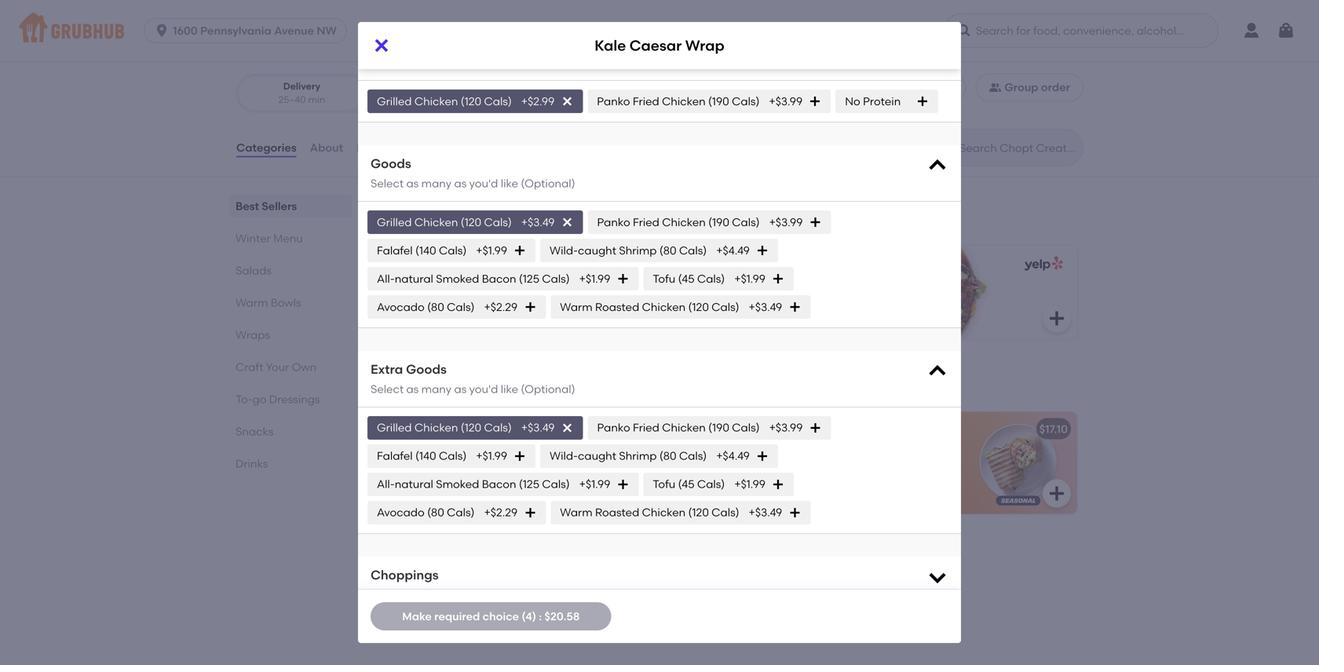 Task type: vqa. For each thing, say whether or not it's contained in the screenshot.


Task type: describe. For each thing, give the bounding box(es) containing it.
as up spicy jalapeño goddess salad on the left of the page
[[454, 382, 467, 396]]

craft for craft your own
[[236, 360, 263, 374]]

many inside extra goods select as many as you'd like (optional)
[[421, 382, 452, 396]]

make
[[402, 610, 432, 623]]

(120 down extra goods select as many as you'd like (optional)
[[461, 421, 481, 434]]

goods select as many as you'd like (optional)
[[371, 156, 575, 190]]

+$4.49 for extra goods
[[716, 449, 750, 463]]

1600 pennsylvania avenue nw button
[[144, 18, 353, 43]]

warm roasted chicken (120 cals) for goods
[[560, 506, 739, 519]]

0 horizontal spatial menu
[[273, 232, 303, 245]]

(190 for extra goods
[[708, 421, 729, 434]]

reviews
[[357, 141, 400, 154]]

smoked for goods
[[436, 478, 479, 491]]

avocado (80 cals) for goods
[[377, 506, 475, 519]]

mi
[[414, 94, 425, 105]]

like for choppings
[[501, 588, 518, 601]]

own for craft your own salad $10.96 +
[[807, 287, 832, 301]]

falafel (140 cals) for select
[[377, 244, 467, 257]]

$17.10 for salad
[[688, 422, 716, 436]]

good
[[333, 26, 358, 37]]

good food
[[333, 26, 382, 37]]

0 vertical spatial fried
[[633, 95, 659, 108]]

make required choice (4) : $20.58
[[402, 610, 580, 623]]

roasted for goods
[[595, 506, 639, 519]]

best sellers most ordered on grubhub
[[383, 196, 520, 231]]

people icon image
[[989, 81, 1001, 94]]

avocado for goods
[[377, 506, 425, 519]]

caught for extra goods
[[578, 449, 616, 463]]

categories button
[[236, 119, 297, 176]]

all- for select
[[377, 272, 395, 285]]

main navigation navigation
[[0, 0, 1319, 61]]

one
[[406, 56, 426, 69]]

goddess for salad
[[482, 422, 530, 436]]

3.8
[[251, 24, 267, 37]]

craft your own salad $10.96 +
[[750, 287, 866, 319]]

chips, for spicy jalapeño goddess wrap
[[748, 492, 779, 506]]

you'd for choppings
[[469, 588, 498, 601]]

as up most at the left of the page
[[406, 177, 419, 190]]

food
[[361, 26, 382, 37]]

:
[[539, 610, 542, 623]]

select inside goods select as many as you'd like (optional)
[[371, 177, 404, 190]]

avocado (80 cals) for select
[[377, 300, 475, 314]]

serrano heatwave bowl image
[[608, 527, 726, 629]]

and for salad
[[528, 492, 549, 506]]

tofu (45 cals) for goods
[[653, 272, 725, 285]]

jalapeño for spicy jalapeño goddess wrap
[[780, 422, 831, 436]]

salads
[[236, 264, 272, 277]]

0.2
[[397, 94, 411, 105]]

dressings
[[269, 393, 320, 406]]

select inside extra goods select as many as you'd like (optional)
[[371, 382, 404, 396]]

many for choppings
[[421, 588, 452, 601]]

spicy for salad
[[466, 460, 494, 474]]

1 panko fried chicken (190 cals) from the top
[[597, 95, 760, 108]]

+$2.29 for goods
[[484, 506, 518, 519]]

panko fried chicken (190 cals) for extra goods
[[597, 421, 760, 434]]

smoked for select
[[436, 272, 479, 285]]

beans, for spicy jalapeño goddess salad
[[428, 460, 464, 474]]

tofu for extra goods
[[653, 478, 676, 491]]

black for spicy jalapeño goddess salad
[[396, 460, 425, 474]]

reviews button
[[356, 119, 401, 176]]

(140 for select
[[415, 244, 436, 257]]

select inside pick a protein select one
[[371, 56, 404, 69]]

avenue
[[274, 24, 314, 37]]

bacon for select
[[482, 272, 516, 285]]

search icon image
[[934, 138, 953, 157]]

(125 for goods
[[519, 478, 539, 491]]

required
[[434, 610, 480, 623]]

roasted for select
[[595, 300, 639, 314]]

drinks
[[236, 457, 268, 470]]

warm bowls
[[236, 296, 301, 309]]

own for craft your own
[[292, 360, 317, 374]]

delivery 25–40 min
[[278, 80, 325, 105]]

choice
[[483, 610, 519, 623]]

tortilla for salad
[[537, 476, 571, 490]]

spicy jalapeño goddess wrap
[[748, 422, 914, 436]]

panko fried chicken (190 cals) for goods
[[597, 215, 760, 229]]

about
[[310, 141, 343, 154]]

ordered
[[411, 218, 454, 231]]

group order
[[1005, 81, 1070, 94]]

goods inside goods select as many as you'd like (optional)
[[371, 156, 411, 171]]

+$2.29 for select
[[484, 300, 518, 314]]

most
[[383, 218, 409, 231]]

(140 for goods
[[415, 449, 436, 463]]

spicy for wrap
[[818, 460, 845, 474]]

tortilla for wrap
[[888, 476, 923, 490]]

+$3.99 for goods
[[769, 215, 803, 229]]

spicy jalapeño goddess salad
[[396, 422, 564, 436]]

go
[[253, 393, 267, 406]]

pickup
[[423, 80, 454, 92]]

craft for craft your own salad $10.96 +
[[750, 287, 778, 301]]

0 horizontal spatial winter
[[236, 232, 271, 245]]

kale caesar wrap
[[595, 37, 725, 54]]

extra
[[371, 362, 403, 377]]

fried for extra goods
[[633, 421, 660, 434]]

delivery
[[283, 80, 320, 92]]

spicy for spicy jalapeño goddess salad
[[396, 422, 425, 436]]

craft your own
[[236, 360, 317, 374]]

Search Chopt Creative Salad Co. search field
[[958, 141, 1078, 156]]

avocado for select
[[377, 300, 425, 314]]

(4)
[[522, 610, 536, 623]]

order
[[1041, 81, 1070, 94]]

(363)
[[270, 24, 297, 37]]

min inside pickup 0.2 mi • 10–20 min
[[463, 94, 480, 105]]

tofu (45 cals) for extra goods
[[653, 478, 725, 491]]

schedule
[[903, 81, 953, 94]]

on
[[457, 218, 470, 231]]

a
[[400, 35, 410, 50]]

no protein
[[845, 95, 901, 108]]

best for best sellers most ordered on grubhub
[[383, 196, 420, 216]]

2 horizontal spatial wrap
[[884, 422, 914, 436]]

$10.61
[[398, 306, 429, 319]]

nw
[[317, 24, 337, 37]]

cheese, for wrap
[[845, 476, 886, 490]]

cheese, for salad
[[493, 476, 534, 490]]

your for craft your own
[[266, 360, 289, 374]]

choppings
[[371, 567, 439, 582]]

kale for kale caesar wrap $10.61 +
[[398, 287, 422, 301]]

goddess for wrap
[[834, 422, 882, 436]]

falafel for goods
[[377, 449, 413, 463]]

•
[[428, 94, 432, 105]]

about button
[[309, 119, 344, 176]]

wild-caught shrimp (80 cals) for goods
[[550, 244, 707, 257]]

1 grilled chicken (120 cals) from the top
[[377, 95, 512, 108]]

cilantro for salad
[[459, 508, 499, 522]]

blend for wrap
[[854, 508, 884, 522]]

1 horizontal spatial menu
[[443, 375, 488, 395]]

kale for kale caesar wrap
[[595, 37, 626, 54]]

grilled for goods
[[377, 215, 412, 229]]

grubhub
[[473, 218, 520, 231]]

pickled for salad
[[496, 460, 535, 474]]

(120 up serrano heatwave bowl image
[[688, 506, 709, 519]]

group order button
[[976, 73, 1084, 102]]

all-natural smoked bacon (125 cals) for goods
[[377, 478, 570, 491]]

salad for spicy jalapeño goddess salad
[[533, 422, 564, 436]]

panko fried chicken, fresh radish, black beans, spicy pickled vegetables, cotija cheese, tortilla chips, scallions, romaine and cabbage & cilantro blend for wrap
[[748, 445, 923, 522]]

0 vertical spatial winter menu
[[236, 232, 303, 245]]

pick
[[371, 35, 397, 50]]

choppings select as many as you'd like (optional)
[[371, 567, 575, 601]]

1 horizontal spatial winter menu
[[383, 375, 488, 395]]

1 vertical spatial protein
[[863, 95, 901, 108]]

scallions, for spicy jalapeño goddess wrap
[[781, 492, 830, 506]]

1 vertical spatial winter
[[383, 375, 439, 395]]

vegetables, for spicy jalapeño goddess wrap
[[748, 476, 809, 490]]

(120 right 10–20
[[461, 95, 481, 108]]

kale caesar wrap $10.61 +
[[398, 287, 496, 319]]

salad for craft your own salad $10.96 +
[[835, 287, 866, 301]]

panko fried chicken, fresh radish, black beans, spicy pickled vegetables, cotija cheese, tortilla chips, scallions, romaine and cabbage & cilantro blend for salad
[[396, 445, 571, 522]]

categories
[[236, 141, 297, 154]]

pickup 0.2 mi • 10–20 min
[[397, 80, 480, 105]]



Task type: locate. For each thing, give the bounding box(es) containing it.
2 many from the top
[[421, 382, 452, 396]]

1 vertical spatial craft
[[236, 360, 263, 374]]

radish,
[[534, 445, 570, 458], [886, 445, 922, 458]]

best sellers
[[236, 200, 297, 213]]

1600 pennsylvania avenue nw
[[173, 24, 337, 37]]

cotija for wrap
[[812, 476, 842, 490]]

1 horizontal spatial radish,
[[886, 445, 922, 458]]

caesar for kale caesar wrap $10.61 +
[[425, 287, 464, 301]]

like for goods
[[501, 177, 518, 190]]

wraps
[[236, 328, 270, 342]]

best for best sellers
[[236, 200, 259, 213]]

chicken, down spicy jalapeño goddess wrap
[[810, 445, 854, 458]]

sellers
[[423, 196, 478, 216], [262, 200, 297, 213]]

grilled chicken (120 cals) for extra goods
[[377, 421, 512, 434]]

many up best sellers most ordered on grubhub
[[421, 177, 452, 190]]

0 horizontal spatial pickled
[[496, 460, 535, 474]]

2 romaine from the left
[[832, 492, 877, 506]]

min right 10–20
[[463, 94, 480, 105]]

(120 right "ordered"
[[461, 215, 481, 229]]

svg image inside schedule button
[[887, 81, 900, 94]]

2 avocado (80 cals) from the top
[[377, 506, 475, 519]]

1 horizontal spatial own
[[807, 287, 832, 301]]

(140 down "ordered"
[[415, 244, 436, 257]]

1 vertical spatial grilled
[[377, 215, 412, 229]]

1 grilled from the top
[[377, 95, 412, 108]]

beans, down spicy jalapeño goddess wrap
[[780, 460, 815, 474]]

min inside delivery 25–40 min
[[308, 94, 325, 105]]

2 smoked from the top
[[436, 478, 479, 491]]

many
[[421, 177, 452, 190], [421, 382, 452, 396], [421, 588, 452, 601]]

1 horizontal spatial protein
[[863, 95, 901, 108]]

2 +$3.99 from the top
[[769, 215, 803, 229]]

like up grubhub
[[501, 177, 518, 190]]

salad inside craft your own salad $10.96 +
[[835, 287, 866, 301]]

2 spicy from the left
[[748, 422, 777, 436]]

1 & from the left
[[448, 508, 456, 522]]

select down choppings
[[371, 588, 404, 601]]

1 horizontal spatial cheese,
[[845, 476, 886, 490]]

panko fried chicken, fresh radish, black beans, spicy pickled vegetables, cotija cheese, tortilla chips, scallions, romaine and cabbage & cilantro blend down spicy jalapeño goddess wrap
[[748, 445, 923, 522]]

1 vertical spatial avocado
[[377, 506, 425, 519]]

(190 for goods
[[708, 215, 729, 229]]

1 horizontal spatial jalapeño
[[780, 422, 831, 436]]

chips, for spicy jalapeño goddess salad
[[396, 492, 427, 506]]

2 yelp image from the left
[[1022, 256, 1063, 271]]

craft
[[750, 287, 778, 301], [236, 360, 263, 374]]

0 horizontal spatial and
[[528, 492, 549, 506]]

2 caught from the top
[[578, 449, 616, 463]]

0 vertical spatial (optional)
[[521, 177, 575, 190]]

bowls
[[271, 296, 301, 309]]

panko fried chicken, fresh radish, black beans, spicy pickled vegetables, cotija cheese, tortilla chips, scallions, romaine and cabbage & cilantro blend
[[396, 445, 571, 522], [748, 445, 923, 522]]

0 horizontal spatial spicy
[[396, 422, 425, 436]]

romaine for salad
[[481, 492, 525, 506]]

2 tofu from the top
[[653, 478, 676, 491]]

warm for goods
[[560, 506, 593, 519]]

1 warm roasted chicken (120 cals) from the top
[[560, 300, 739, 314]]

0 horizontal spatial cheese,
[[493, 476, 534, 490]]

1 vertical spatial avocado (80 cals)
[[377, 506, 475, 519]]

(125 down grubhub
[[519, 272, 539, 285]]

2 falafel from the top
[[377, 449, 413, 463]]

you'd up spicy jalapeño goddess salad on the left of the page
[[469, 382, 498, 396]]

sellers up 'on'
[[423, 196, 478, 216]]

cotija down spicy jalapeño goddess wrap
[[812, 476, 842, 490]]

vegetables,
[[396, 476, 458, 490], [748, 476, 809, 490]]

1 vertical spatial +$4.49
[[716, 449, 750, 463]]

1 wild- from the top
[[550, 244, 578, 257]]

(optional)
[[521, 177, 575, 190], [521, 382, 575, 396], [521, 588, 575, 601]]

own inside craft your own salad $10.96 +
[[807, 287, 832, 301]]

your for craft your own salad $10.96 +
[[781, 287, 805, 301]]

2 vertical spatial (optional)
[[521, 588, 575, 601]]

tofu (45 cals)
[[653, 272, 725, 285], [653, 478, 725, 491]]

1 horizontal spatial black
[[748, 460, 777, 474]]

0 vertical spatial smoked
[[436, 272, 479, 285]]

1 vertical spatial like
[[501, 382, 518, 396]]

wrap for kale caesar wrap
[[685, 37, 725, 54]]

avocado up extra
[[377, 300, 425, 314]]

1 vertical spatial (140
[[415, 449, 436, 463]]

wrap for kale caesar wrap $10.61 +
[[467, 287, 496, 301]]

pickled down spicy jalapeño goddess wrap
[[848, 460, 887, 474]]

+$3.49
[[521, 215, 555, 229], [749, 300, 782, 314], [521, 421, 555, 434], [749, 506, 782, 519]]

1 horizontal spatial romaine
[[832, 492, 877, 506]]

2 avocado from the top
[[377, 506, 425, 519]]

1 vertical spatial all-
[[377, 478, 395, 491]]

1 avocado from the top
[[377, 300, 425, 314]]

1 horizontal spatial $17.10
[[1039, 422, 1068, 436]]

svg image
[[1277, 21, 1296, 40], [956, 23, 972, 38], [372, 36, 391, 55], [561, 95, 573, 108], [809, 95, 822, 108], [917, 95, 929, 108], [927, 155, 949, 177], [756, 244, 769, 257], [772, 272, 784, 285], [524, 301, 537, 313], [809, 422, 822, 434], [756, 450, 769, 462], [617, 478, 629, 491], [696, 484, 715, 503], [1048, 484, 1066, 503], [524, 506, 537, 519]]

shrimp for extra goods
[[619, 449, 657, 463]]

cilantro
[[459, 508, 499, 522], [810, 508, 851, 522]]

spicy jalapeño goddess wrap image
[[960, 412, 1077, 514]]

smoked up kale caesar wrap $10.61 +
[[436, 272, 479, 285]]

1 wild-caught shrimp (80 cals) from the top
[[550, 244, 707, 257]]

as down $10.61
[[406, 382, 419, 396]]

1 horizontal spatial min
[[463, 94, 480, 105]]

92
[[306, 24, 319, 37]]

(45 for extra goods
[[678, 478, 695, 491]]

1 vertical spatial bacon
[[482, 478, 516, 491]]

2 black from the left
[[748, 460, 777, 474]]

warm
[[236, 296, 268, 309], [560, 300, 593, 314], [560, 506, 593, 519]]

1 radish, from the left
[[534, 445, 570, 458]]

caesar
[[630, 37, 682, 54], [425, 287, 464, 301]]

vegetables, for spicy jalapeño goddess salad
[[396, 476, 458, 490]]

you'd inside choppings select as many as you'd like (optional)
[[469, 588, 498, 601]]

you'd
[[469, 177, 498, 190], [469, 382, 498, 396], [469, 588, 498, 601]]

cotija
[[460, 476, 490, 490], [812, 476, 842, 490]]

your inside craft your own salad $10.96 +
[[781, 287, 805, 301]]

winter menu up spicy jalapeño goddess salad on the left of the page
[[383, 375, 488, 395]]

(optional) inside goods select as many as you'd like (optional)
[[521, 177, 575, 190]]

star icon image
[[236, 23, 251, 39]]

0 vertical spatial bacon
[[482, 272, 516, 285]]

fresh for salad
[[505, 445, 531, 458]]

natural
[[395, 272, 433, 285], [395, 478, 433, 491]]

1 shrimp from the top
[[619, 244, 657, 257]]

group
[[1005, 81, 1039, 94]]

2 (optional) from the top
[[521, 382, 575, 396]]

0 horizontal spatial salad
[[533, 422, 564, 436]]

1 vertical spatial +$2.29
[[484, 506, 518, 519]]

falafel (140 cals) for goods
[[377, 449, 467, 463]]

wild- for goods
[[550, 449, 578, 463]]

1 smoked from the top
[[436, 272, 479, 285]]

like inside goods select as many as you'd like (optional)
[[501, 177, 518, 190]]

wild-caught shrimp (80 cals) for extra goods
[[550, 449, 707, 463]]

goods right extra
[[406, 362, 447, 377]]

1 horizontal spatial vegetables,
[[748, 476, 809, 490]]

scallions, for spicy jalapeño goddess salad
[[430, 492, 478, 506]]

+$3.99
[[769, 95, 803, 108], [769, 215, 803, 229], [769, 421, 803, 434]]

1 spicy from the left
[[396, 422, 425, 436]]

many up spicy jalapeño goddess salad on the left of the page
[[421, 382, 452, 396]]

best up most at the left of the page
[[383, 196, 420, 216]]

4 select from the top
[[371, 588, 404, 601]]

(190
[[708, 95, 729, 108], [708, 215, 729, 229], [708, 421, 729, 434]]

goods down the reviews
[[371, 156, 411, 171]]

option group containing delivery 25–40 min
[[236, 73, 505, 113]]

you'd for goods
[[469, 177, 498, 190]]

1 black from the left
[[396, 460, 425, 474]]

1 vertical spatial salad
[[533, 422, 564, 436]]

scallions,
[[430, 492, 478, 506], [781, 492, 830, 506]]

25–40
[[278, 94, 306, 105]]

1 vertical spatial tofu
[[653, 478, 676, 491]]

many up make
[[421, 588, 452, 601]]

scallions, down spicy jalapeño goddess wrap
[[781, 492, 830, 506]]

(optional) inside extra goods select as many as you'd like (optional)
[[521, 382, 575, 396]]

+$1.99
[[476, 244, 507, 257], [579, 272, 610, 285], [734, 272, 766, 285], [476, 449, 507, 463], [579, 478, 610, 491], [734, 478, 766, 491]]

as down choppings
[[406, 588, 419, 601]]

winter down $10.61
[[383, 375, 439, 395]]

2 cilantro from the left
[[810, 508, 851, 522]]

1 jalapeño from the left
[[428, 422, 480, 436]]

1 vertical spatial (190
[[708, 215, 729, 229]]

2 spicy from the left
[[818, 460, 845, 474]]

1 goddess from the left
[[482, 422, 530, 436]]

0 horizontal spatial black
[[396, 460, 425, 474]]

grilled chicken (120 cals)
[[377, 95, 512, 108], [377, 215, 512, 229], [377, 421, 512, 434]]

0 vertical spatial +$2.29
[[484, 300, 518, 314]]

1 panko fried chicken, fresh radish, black beans, spicy pickled vegetables, cotija cheese, tortilla chips, scallions, romaine and cabbage & cilantro blend from the left
[[396, 445, 571, 522]]

0 vertical spatial wrap
[[685, 37, 725, 54]]

1 horizontal spatial goddess
[[834, 422, 882, 436]]

you'd up grubhub
[[469, 177, 498, 190]]

+$4.49 for goods
[[716, 244, 750, 257]]

2 cabbage from the left
[[748, 508, 797, 522]]

like inside choppings select as many as you'd like (optional)
[[501, 588, 518, 601]]

fresh for wrap
[[857, 445, 883, 458]]

1600
[[173, 24, 198, 37]]

grilled for extra
[[377, 421, 412, 434]]

bacon down grubhub
[[482, 272, 516, 285]]

bacon down spicy jalapeño goddess salad on the left of the page
[[482, 478, 516, 491]]

craft down wraps
[[236, 360, 263, 374]]

romaine down spicy jalapeño goddess wrap
[[832, 492, 877, 506]]

1 $17.10 from the left
[[688, 422, 716, 436]]

fresh down spicy jalapeño goddess wrap
[[857, 445, 883, 458]]

+$2.29
[[484, 300, 518, 314], [484, 506, 518, 519]]

0 vertical spatial caught
[[578, 244, 616, 257]]

fried
[[432, 445, 456, 458], [783, 445, 808, 458]]

falafel (140 cals) down spicy jalapeño goddess salad on the left of the page
[[377, 449, 467, 463]]

grilled left 'on'
[[377, 215, 412, 229]]

sellers inside best sellers most ordered on grubhub
[[423, 196, 478, 216]]

2 grilled from the top
[[377, 215, 412, 229]]

0 vertical spatial your
[[781, 287, 805, 301]]

spicy down spicy jalapeño goddess salad on the left of the page
[[466, 460, 494, 474]]

you'd up make required choice (4) : $20.58
[[469, 588, 498, 601]]

fresh down spicy jalapeño goddess salad on the left of the page
[[505, 445, 531, 458]]

+$3.99 for extra goods
[[769, 421, 803, 434]]

1 tofu from the top
[[653, 272, 676, 285]]

0 vertical spatial tofu (45 cals)
[[653, 272, 725, 285]]

2 (45 from the top
[[678, 478, 695, 491]]

0 vertical spatial (140
[[415, 244, 436, 257]]

1 horizontal spatial kale
[[595, 37, 626, 54]]

2 +$4.49 from the top
[[716, 449, 750, 463]]

1 (45 from the top
[[678, 272, 695, 285]]

1 horizontal spatial spicy
[[748, 422, 777, 436]]

1 horizontal spatial fresh
[[857, 445, 883, 458]]

0 horizontal spatial romaine
[[481, 492, 525, 506]]

+$2.29 up extra goods select as many as you'd like (optional)
[[484, 300, 518, 314]]

(120
[[461, 95, 481, 108], [461, 215, 481, 229], [688, 300, 709, 314], [461, 421, 481, 434], [688, 506, 709, 519]]

2 (140 from the top
[[415, 449, 436, 463]]

beans,
[[428, 460, 464, 474], [780, 460, 815, 474]]

1 all- from the top
[[377, 272, 395, 285]]

select down reviews button
[[371, 177, 404, 190]]

1 vertical spatial (125
[[519, 478, 539, 491]]

1 romaine from the left
[[481, 492, 525, 506]]

winter menu down the best sellers
[[236, 232, 303, 245]]

(optional) inside choppings select as many as you'd like (optional)
[[521, 588, 575, 601]]

roasted
[[595, 300, 639, 314], [595, 506, 639, 519]]

1 horizontal spatial +
[[782, 306, 789, 319]]

3 panko fried chicken (190 cals) from the top
[[597, 421, 760, 434]]

falafel (140 cals) down "ordered"
[[377, 244, 467, 257]]

2 vertical spatial you'd
[[469, 588, 498, 601]]

2 blend from the left
[[854, 508, 884, 522]]

1 (125 from the top
[[519, 272, 539, 285]]

all-natural smoked bacon (125 cals) for select
[[377, 272, 570, 285]]

1 vertical spatial warm roasted chicken (120 cals)
[[560, 506, 739, 519]]

best
[[383, 196, 420, 216], [236, 200, 259, 213]]

wrap inside kale caesar wrap $10.61 +
[[467, 287, 496, 301]]

like up choice
[[501, 588, 518, 601]]

avocado (80 cals) up choppings
[[377, 506, 475, 519]]

1 vertical spatial panko fried chicken (190 cals)
[[597, 215, 760, 229]]

cals)
[[484, 95, 512, 108], [732, 95, 760, 108], [484, 215, 512, 229], [732, 215, 760, 229], [439, 244, 467, 257], [679, 244, 707, 257], [542, 272, 570, 285], [697, 272, 725, 285], [447, 300, 475, 314], [712, 300, 739, 314], [484, 421, 512, 434], [732, 421, 760, 434], [439, 449, 467, 463], [679, 449, 707, 463], [542, 478, 570, 491], [697, 478, 725, 491], [447, 506, 475, 519], [712, 506, 739, 519]]

tortilla
[[537, 476, 571, 490], [888, 476, 923, 490]]

0 vertical spatial falafel (140 cals)
[[377, 244, 467, 257]]

many inside goods select as many as you'd like (optional)
[[421, 177, 452, 190]]

grilled left mi
[[377, 95, 412, 108]]

1 horizontal spatial best
[[383, 196, 420, 216]]

1 cilantro from the left
[[459, 508, 499, 522]]

blend for salad
[[502, 508, 532, 522]]

grilled down extra
[[377, 421, 412, 434]]

1 +$3.99 from the top
[[769, 95, 803, 108]]

your
[[781, 287, 805, 301], [266, 360, 289, 374]]

chips,
[[396, 492, 427, 506], [748, 492, 779, 506]]

avocado
[[377, 300, 425, 314], [377, 506, 425, 519]]

1 vertical spatial falafel
[[377, 449, 413, 463]]

+$4.49
[[716, 244, 750, 257], [716, 449, 750, 463]]

protein right "no"
[[863, 95, 901, 108]]

1 fresh from the left
[[505, 445, 531, 458]]

chicken, for wrap
[[810, 445, 854, 458]]

1 vertical spatial fried
[[633, 215, 660, 229]]

beans, for spicy jalapeño goddess wrap
[[780, 460, 815, 474]]

+$2.99
[[521, 95, 555, 108]]

$17.10
[[688, 422, 716, 436], [1039, 422, 1068, 436]]

goods
[[371, 156, 411, 171], [406, 362, 447, 377]]

1 vertical spatial caesar
[[425, 287, 464, 301]]

0 horizontal spatial &
[[448, 508, 456, 522]]

0 horizontal spatial goddess
[[482, 422, 530, 436]]

tofu for goods
[[653, 272, 676, 285]]

0 vertical spatial natural
[[395, 272, 433, 285]]

1 (140 from the top
[[415, 244, 436, 257]]

0 vertical spatial roasted
[[595, 300, 639, 314]]

& for spicy jalapeño goddess salad
[[448, 508, 456, 522]]

all- for goods
[[377, 478, 395, 491]]

spicy down spicy jalapeño goddess wrap
[[818, 460, 845, 474]]

winter up salads
[[236, 232, 271, 245]]

+
[[429, 306, 435, 319], [782, 306, 789, 319]]

menu up spicy jalapeño goddess salad on the left of the page
[[443, 375, 488, 395]]

2 pickled from the left
[[848, 460, 887, 474]]

all-
[[377, 272, 395, 285], [377, 478, 395, 491]]

2 vegetables, from the left
[[748, 476, 809, 490]]

beans, down spicy jalapeño goddess salad on the left of the page
[[428, 460, 464, 474]]

select down extra
[[371, 382, 404, 396]]

protein
[[413, 35, 457, 50], [863, 95, 901, 108]]

0 vertical spatial caesar
[[630, 37, 682, 54]]

(optional) for choppings
[[521, 588, 575, 601]]

0 horizontal spatial tortilla
[[537, 476, 571, 490]]

radish, down spicy jalapeño goddess wrap
[[886, 445, 922, 458]]

like up spicy jalapeño goddess salad on the left of the page
[[501, 382, 518, 396]]

sellers for best sellers
[[262, 200, 297, 213]]

0 vertical spatial you'd
[[469, 177, 498, 190]]

chicken, for salad
[[458, 445, 503, 458]]

no
[[845, 95, 860, 108]]

2 warm roasted chicken (120 cals) from the top
[[560, 506, 739, 519]]

spicy for spicy jalapeño goddess wrap
[[748, 422, 777, 436]]

vegetables, down spicy jalapeño goddess salad on the left of the page
[[396, 476, 458, 490]]

3 select from the top
[[371, 382, 404, 396]]

sellers down categories button
[[262, 200, 297, 213]]

radish, down spicy jalapeño goddess salad on the left of the page
[[534, 445, 570, 458]]

like
[[501, 177, 518, 190], [501, 382, 518, 396], [501, 588, 518, 601]]

and for wrap
[[880, 492, 901, 506]]

0 horizontal spatial protein
[[413, 35, 457, 50]]

1 select from the top
[[371, 56, 404, 69]]

2 vertical spatial panko fried chicken (190 cals)
[[597, 421, 760, 434]]

0 vertical spatial shrimp
[[619, 244, 657, 257]]

3 (optional) from the top
[[521, 588, 575, 601]]

yelp image
[[670, 256, 711, 271], [1022, 256, 1063, 271]]

2 like from the top
[[501, 382, 518, 396]]

spicy jalapeño goddess salad image
[[608, 412, 726, 514]]

1 chicken, from the left
[[458, 445, 503, 458]]

1 vertical spatial kale
[[398, 287, 422, 301]]

0 horizontal spatial +
[[429, 306, 435, 319]]

option group
[[236, 73, 505, 113]]

2 roasted from the top
[[595, 506, 639, 519]]

0 vertical spatial own
[[807, 287, 832, 301]]

1 vertical spatial grilled chicken (120 cals)
[[377, 215, 512, 229]]

1 tofu (45 cals) from the top
[[653, 272, 725, 285]]

1 pickled from the left
[[496, 460, 535, 474]]

your up the $10.96
[[781, 287, 805, 301]]

falafel for select
[[377, 244, 413, 257]]

(120 left the $10.96
[[688, 300, 709, 314]]

10–20
[[435, 94, 461, 105]]

1 avocado (80 cals) from the top
[[377, 300, 475, 314]]

2 bacon from the top
[[482, 478, 516, 491]]

best inside best sellers most ordered on grubhub
[[383, 196, 420, 216]]

natural for select
[[395, 272, 433, 285]]

pick a protein select one
[[371, 35, 457, 69]]

$20.58
[[545, 610, 580, 623]]

$17.10 for wrap
[[1039, 422, 1068, 436]]

cilantro for wrap
[[810, 508, 851, 522]]

svg image
[[154, 23, 170, 38], [887, 81, 900, 94], [561, 216, 574, 228], [809, 216, 822, 228], [514, 244, 526, 257], [617, 272, 629, 285], [789, 301, 801, 313], [696, 309, 715, 328], [1048, 309, 1066, 328], [927, 360, 949, 382], [561, 422, 574, 434], [514, 450, 526, 462], [772, 478, 784, 491], [789, 506, 801, 519], [927, 566, 949, 588]]

yelp image for craft your own salad
[[1022, 256, 1063, 271]]

cheese, down spicy jalapeño goddess salad on the left of the page
[[493, 476, 534, 490]]

1 vertical spatial goods
[[406, 362, 447, 377]]

0 vertical spatial falafel
[[377, 244, 413, 257]]

pickled
[[496, 460, 535, 474], [848, 460, 887, 474]]

goddess
[[482, 422, 530, 436], [834, 422, 882, 436]]

as up best sellers most ordered on grubhub
[[454, 177, 467, 190]]

protein up one
[[413, 35, 457, 50]]

0 vertical spatial avocado
[[377, 300, 425, 314]]

extra goods select as many as you'd like (optional)
[[371, 362, 575, 396]]

cheese, down spicy jalapeño goddess wrap
[[845, 476, 886, 490]]

to-go dressings
[[236, 393, 320, 406]]

fried for spicy jalapeño goddess wrap
[[783, 445, 808, 458]]

scallions, down spicy jalapeño goddess salad on the left of the page
[[430, 492, 478, 506]]

falafel (140 cals)
[[377, 244, 467, 257], [377, 449, 467, 463]]

tofu
[[653, 272, 676, 285], [653, 478, 676, 491]]

(45 for goods
[[678, 272, 695, 285]]

1 bacon from the top
[[482, 272, 516, 285]]

avocado (80 cals)
[[377, 300, 475, 314], [377, 506, 475, 519]]

spicy
[[466, 460, 494, 474], [818, 460, 845, 474]]

avocado up choppings
[[377, 506, 425, 519]]

fried for goods
[[633, 215, 660, 229]]

3 you'd from the top
[[469, 588, 498, 601]]

schedule button
[[874, 73, 966, 102]]

1 tortilla from the left
[[537, 476, 571, 490]]

2 vertical spatial (190
[[708, 421, 729, 434]]

1 horizontal spatial cotija
[[812, 476, 842, 490]]

fried down spicy jalapeño goddess salad on the left of the page
[[432, 445, 456, 458]]

cotija for salad
[[460, 476, 490, 490]]

to-
[[236, 393, 253, 406]]

fried down spicy jalapeño goddess wrap
[[783, 445, 808, 458]]

1 vegetables, from the left
[[396, 476, 458, 490]]

pickled down spicy jalapeño goddess salad on the left of the page
[[496, 460, 535, 474]]

black for spicy jalapeño goddess wrap
[[748, 460, 777, 474]]

like inside extra goods select as many as you'd like (optional)
[[501, 382, 518, 396]]

1 min from the left
[[308, 94, 325, 105]]

1 natural from the top
[[395, 272, 433, 285]]

1 vertical spatial falafel (140 cals)
[[377, 449, 467, 463]]

your up to-go dressings
[[266, 360, 289, 374]]

1 +$2.29 from the top
[[484, 300, 518, 314]]

2 and from the left
[[880, 492, 901, 506]]

+ inside kale caesar wrap $10.61 +
[[429, 306, 435, 319]]

0 vertical spatial protein
[[413, 35, 457, 50]]

1 horizontal spatial spicy
[[818, 460, 845, 474]]

1 vertical spatial menu
[[443, 375, 488, 395]]

1 cheese, from the left
[[493, 476, 534, 490]]

2 chicken, from the left
[[810, 445, 854, 458]]

2 grilled chicken (120 cals) from the top
[[377, 215, 512, 229]]

spicy
[[396, 422, 425, 436], [748, 422, 777, 436]]

2 & from the left
[[799, 508, 808, 522]]

many inside choppings select as many as you'd like (optional)
[[421, 588, 452, 601]]

1 vertical spatial all-natural smoked bacon (125 cals)
[[377, 478, 570, 491]]

2 falafel (140 cals) from the top
[[377, 449, 467, 463]]

best down categories button
[[236, 200, 259, 213]]

(125 down spicy jalapeño goddess salad on the left of the page
[[519, 478, 539, 491]]

panko fried chicken, fresh radish, black beans, spicy pickled vegetables, cotija cheese, tortilla chips, scallions, romaine and cabbage & cilantro blend down spicy jalapeño goddess salad on the left of the page
[[396, 445, 571, 522]]

3 many from the top
[[421, 588, 452, 601]]

2 panko fried chicken (190 cals) from the top
[[597, 215, 760, 229]]

yelp image for kale caesar wrap
[[670, 256, 711, 271]]

1 yelp image from the left
[[670, 256, 711, 271]]

cheese,
[[493, 476, 534, 490], [845, 476, 886, 490]]

2 (125 from the top
[[519, 478, 539, 491]]

select down the pick on the left top of the page
[[371, 56, 404, 69]]

(140 down spicy jalapeño goddess salad on the left of the page
[[415, 449, 436, 463]]

avocado (80 cals) up extra
[[377, 300, 475, 314]]

natural for goods
[[395, 478, 433, 491]]

craft inside craft your own salad $10.96 +
[[750, 287, 778, 301]]

shrimp
[[619, 244, 657, 257], [619, 449, 657, 463]]

chicken, down spicy jalapeño goddess salad on the left of the page
[[458, 445, 503, 458]]

fried for spicy jalapeño goddess salad
[[432, 445, 456, 458]]

min
[[308, 94, 325, 105], [463, 94, 480, 105]]

warm roasted chicken (120 cals)
[[560, 300, 739, 314], [560, 506, 739, 519]]

0 horizontal spatial min
[[308, 94, 325, 105]]

min down delivery
[[308, 94, 325, 105]]

1 vertical spatial caught
[[578, 449, 616, 463]]

1 vertical spatial winter menu
[[383, 375, 488, 395]]

2 panko fried chicken, fresh radish, black beans, spicy pickled vegetables, cotija cheese, tortilla chips, scallions, romaine and cabbage & cilantro blend from the left
[[748, 445, 923, 522]]

0 vertical spatial grilled chicken (120 cals)
[[377, 95, 512, 108]]

2 cheese, from the left
[[845, 476, 886, 490]]

panko fried chicken (190 cals)
[[597, 95, 760, 108], [597, 215, 760, 229], [597, 421, 760, 434]]

1 like from the top
[[501, 177, 518, 190]]

(optional) for goods
[[521, 177, 575, 190]]

1 vertical spatial tofu (45 cals)
[[653, 478, 725, 491]]

3 like from the top
[[501, 588, 518, 601]]

0 vertical spatial tofu
[[653, 272, 676, 285]]

caesar for kale caesar wrap
[[630, 37, 682, 54]]

2 + from the left
[[782, 306, 789, 319]]

0 vertical spatial (190
[[708, 95, 729, 108]]

1 falafel from the top
[[377, 244, 413, 257]]

salad
[[835, 287, 866, 301], [533, 422, 564, 436]]

0 horizontal spatial scallions,
[[430, 492, 478, 506]]

1 falafel (140 cals) from the top
[[377, 244, 467, 257]]

radish, for wrap
[[886, 445, 922, 458]]

cotija down spicy jalapeño goddess salad on the left of the page
[[460, 476, 490, 490]]

all-natural smoked bacon (125 cals) up kale caesar wrap $10.61 +
[[377, 272, 570, 285]]

0 horizontal spatial spicy
[[466, 460, 494, 474]]

you'd inside goods select as many as you'd like (optional)
[[469, 177, 498, 190]]

2 vertical spatial grilled
[[377, 421, 412, 434]]

0 horizontal spatial your
[[266, 360, 289, 374]]

craft up the $10.96
[[750, 287, 778, 301]]

you'd inside extra goods select as many as you'd like (optional)
[[469, 382, 498, 396]]

3 grilled chicken (120 cals) from the top
[[377, 421, 512, 434]]

grilled chicken (120 cals) for goods
[[377, 215, 512, 229]]

1 horizontal spatial cilantro
[[810, 508, 851, 522]]

cabbage for spicy jalapeño goddess wrap
[[748, 508, 797, 522]]

kale inside kale caesar wrap $10.61 +
[[398, 287, 422, 301]]

as up 'required'
[[454, 588, 467, 601]]

and
[[528, 492, 549, 506], [880, 492, 901, 506]]

1 you'd from the top
[[469, 177, 498, 190]]

protein inside pick a protein select one
[[413, 35, 457, 50]]

snacks
[[236, 425, 274, 438]]

1 vertical spatial wild-
[[550, 449, 578, 463]]

wrap
[[685, 37, 725, 54], [467, 287, 496, 301], [884, 422, 914, 436]]

caught for goods
[[578, 244, 616, 257]]

1 blend from the left
[[502, 508, 532, 522]]

$10.96
[[750, 306, 782, 319]]

1 chips, from the left
[[396, 492, 427, 506]]

wild- for select
[[550, 244, 578, 257]]

1 vertical spatial own
[[292, 360, 317, 374]]

(125 for select
[[519, 272, 539, 285]]

1 scallions, from the left
[[430, 492, 478, 506]]

cabbage for spicy jalapeño goddess salad
[[396, 508, 445, 522]]

(45
[[678, 272, 695, 285], [678, 478, 695, 491]]

1 cabbage from the left
[[396, 508, 445, 522]]

1 +$4.49 from the top
[[716, 244, 750, 257]]

2 wild- from the top
[[550, 449, 578, 463]]

&
[[448, 508, 456, 522], [799, 508, 808, 522]]

0 horizontal spatial winter menu
[[236, 232, 303, 245]]

all-natural smoked bacon (125 cals)
[[377, 272, 570, 285], [377, 478, 570, 491]]

1 horizontal spatial cabbage
[[748, 508, 797, 522]]

warm roasted chicken (120 cals) for select
[[560, 300, 739, 314]]

fresh
[[505, 445, 531, 458], [857, 445, 883, 458]]

vegetables, down spicy jalapeño goddess wrap
[[748, 476, 809, 490]]

romaine down spicy jalapeño goddess salad on the left of the page
[[481, 492, 525, 506]]

svg image inside the '1600 pennsylvania avenue nw' button
[[154, 23, 170, 38]]

pennsylvania
[[200, 24, 272, 37]]

2 you'd from the top
[[469, 382, 498, 396]]

all-natural smoked bacon (125 cals) down spicy jalapeño goddess salad on the left of the page
[[377, 478, 570, 491]]

select inside choppings select as many as you'd like (optional)
[[371, 588, 404, 601]]

falafel
[[377, 244, 413, 257], [377, 449, 413, 463]]

0 vertical spatial many
[[421, 177, 452, 190]]

sellers for best sellers most ordered on grubhub
[[423, 196, 478, 216]]

smoked down spicy jalapeño goddess salad on the left of the page
[[436, 478, 479, 491]]

1 vertical spatial your
[[266, 360, 289, 374]]

+$2.29 up choppings select as many as you'd like (optional)
[[484, 506, 518, 519]]

goods inside extra goods select as many as you'd like (optional)
[[406, 362, 447, 377]]

+ inside craft your own salad $10.96 +
[[782, 306, 789, 319]]

caesar inside kale caesar wrap $10.61 +
[[425, 287, 464, 301]]

2 jalapeño from the left
[[780, 422, 831, 436]]

3 +$3.99 from the top
[[769, 421, 803, 434]]

1 horizontal spatial winter
[[383, 375, 439, 395]]

0 horizontal spatial chips,
[[396, 492, 427, 506]]

bacon
[[482, 272, 516, 285], [482, 478, 516, 491]]

menu down the best sellers
[[273, 232, 303, 245]]

2 all- from the top
[[377, 478, 395, 491]]

2 fresh from the left
[[857, 445, 883, 458]]

2 beans, from the left
[[780, 460, 815, 474]]



